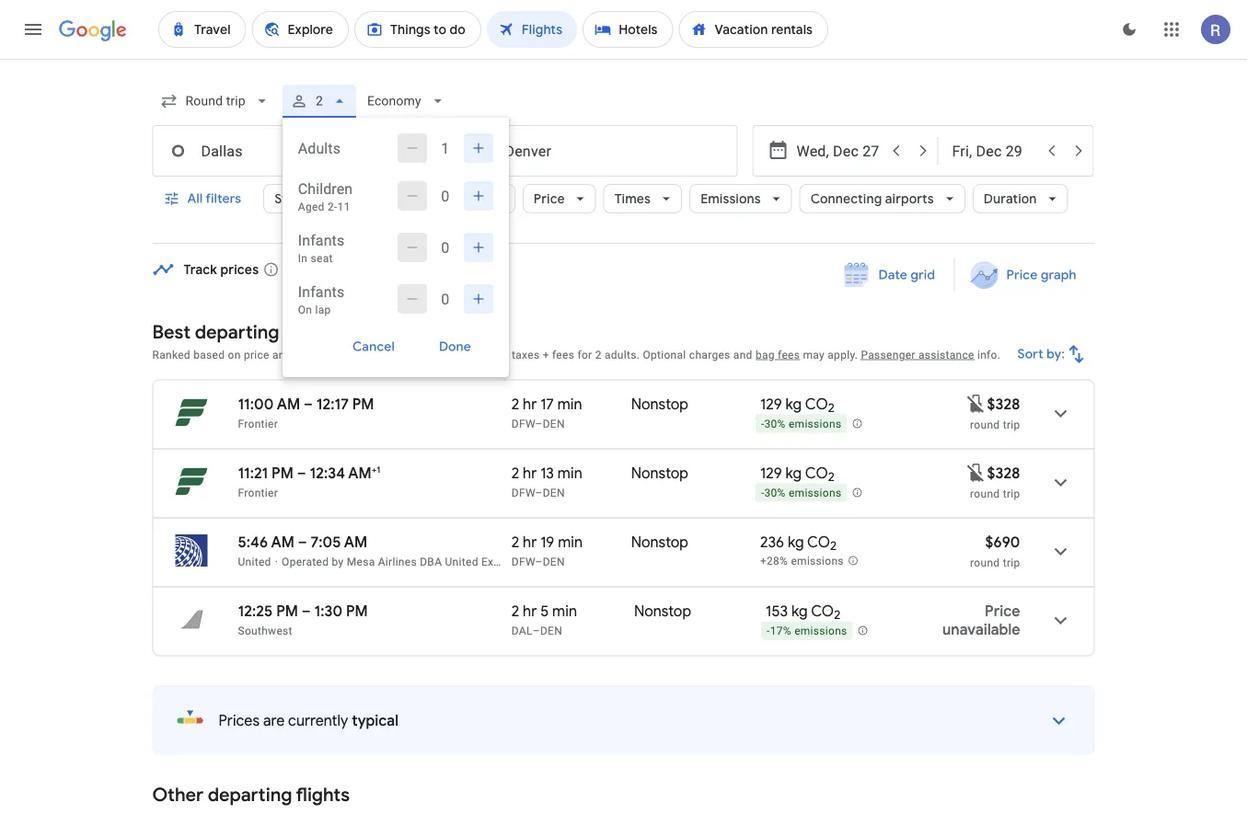 Task type: vqa. For each thing, say whether or not it's contained in the screenshot.
the 200 ft button
no



Task type: describe. For each thing, give the bounding box(es) containing it.
328 US dollars text field
[[987, 395, 1020, 414]]

5
[[540, 602, 549, 621]]

based
[[193, 348, 225, 361]]

emissions for 2 hr 5 min
[[795, 625, 847, 638]]

flight details. leaves dallas/fort worth international airport at 11:00 am on wednesday, december 27 and arrives at denver international airport at 12:17 pm on wednesday, december 27. image
[[1039, 392, 1083, 436]]

nonstop flight. element for 2 hr 13 min
[[631, 464, 689, 486]]

bag
[[756, 348, 775, 361]]

0 for infants in seat
[[441, 239, 450, 256]]

round inside $690 round trip
[[970, 556, 1000, 569]]

filters
[[206, 191, 241, 207]]

passenger assistance button
[[861, 348, 975, 361]]

2 inside 153 kg co 2
[[834, 608, 841, 623]]

– inside 11:00 am – 12:17 pm frontier
[[304, 395, 313, 414]]

currently
[[288, 712, 348, 730]]

best departing flights
[[152, 320, 337, 344]]

date grid
[[879, 267, 936, 284]]

nonstop for 2 hr 13 min
[[631, 464, 689, 483]]

nonstop flight. element for 2 hr 19 min
[[631, 533, 689, 555]]

round for 2 hr 17 min
[[970, 418, 1000, 431]]

prices for prices are currently typical
[[219, 712, 260, 730]]

den for 5
[[540, 625, 562, 637]]

change appearance image
[[1107, 7, 1152, 52]]

flight details. leaves dallas/fort worth international airport at 11:21 pm on wednesday, december 27 and arrives at denver international airport at 12:34 am on thursday, december 28. image
[[1039, 461, 1083, 505]]

2-
[[328, 201, 337, 214]]

dba
[[420, 556, 442, 568]]

2 inside popup button
[[316, 93, 323, 109]]

round trip for 2 hr 17 min
[[970, 418, 1020, 431]]

other departing flights
[[152, 784, 350, 807]]

adults
[[298, 139, 341, 157]]

7:05
[[311, 533, 341, 552]]

153
[[766, 602, 788, 621]]

+ inside 11:21 pm – 12:34 am + 1
[[372, 464, 377, 475]]

11:00
[[238, 395, 274, 414]]

min for 2 hr 17 min
[[558, 395, 582, 414]]

lap
[[315, 304, 331, 317]]

min for 2 hr 19 min
[[558, 533, 583, 552]]

price graph
[[1006, 267, 1077, 284]]

236 kg co 2
[[760, 533, 837, 554]]

Departure time: 11:00 AM. text field
[[238, 395, 300, 414]]

2 hr 13 min dfw – den
[[512, 464, 582, 499]]

graph
[[1041, 267, 1077, 284]]

on
[[298, 304, 312, 317]]

129 kg co 2 for 2 hr 13 min
[[760, 464, 835, 485]]

Arrival time: 12:17 PM. text field
[[316, 395, 374, 414]]

dal
[[512, 625, 533, 637]]

leaves dallas/fort worth international airport at 5:46 am on wednesday, december 27 and arrives at denver international airport at 7:05 am on wednesday, december 27. element
[[238, 533, 368, 552]]

2 inside 2 hr 5 min dal – den
[[512, 602, 519, 621]]

duration button
[[973, 177, 1068, 221]]

date
[[879, 267, 908, 284]]

-30% emissions for 2 hr 13 min
[[761, 487, 842, 500]]

$328 for 2 hr 17 min
[[987, 395, 1020, 414]]

30% for 2 hr 13 min
[[764, 487, 786, 500]]

children aged 2-11
[[298, 180, 353, 214]]

taxes
[[512, 348, 540, 361]]

frontier inside 11:00 am – 12:17 pm frontier
[[238, 417, 278, 430]]

12:25 pm – 1:30 pm southwest
[[238, 602, 368, 637]]

assistance
[[919, 348, 975, 361]]

236
[[760, 533, 784, 552]]

track prices from dallas to denver departing 2023-12-27 and returning 2023-12-29 image
[[368, 261, 402, 274]]

co for 2 hr 5 min
[[811, 602, 834, 621]]

main menu image
[[22, 18, 44, 41]]

include
[[426, 348, 463, 361]]

bags button
[[443, 177, 515, 221]]

total duration 2 hr 5 min. element
[[512, 602, 634, 624]]

dfw for 2 hr 13 min
[[512, 486, 535, 499]]

unavailable
[[943, 620, 1020, 639]]

– left 12:34
[[297, 464, 306, 483]]

1 united from the left
[[238, 556, 271, 568]]

price unavailable
[[943, 602, 1020, 639]]

mesa
[[347, 556, 375, 568]]

0 for children aged 2-11
[[441, 187, 450, 205]]

1 and from the left
[[272, 348, 292, 361]]

price
[[244, 348, 269, 361]]

airlines inside main content
[[378, 556, 417, 568]]

leaves dallas/fort worth international airport at 11:00 am on wednesday, december 27 and arrives at denver international airport at 12:17 pm on wednesday, december 27. element
[[238, 395, 374, 414]]

stops
[[274, 191, 309, 207]]

done
[[439, 339, 471, 355]]

grid
[[911, 267, 936, 284]]

12:34
[[310, 464, 345, 483]]

leaves dallas love field airport at 12:25 pm on wednesday, december 27 and arrives at denver international airport at 1:30 pm on wednesday, december 27. element
[[238, 602, 368, 621]]

may
[[803, 348, 825, 361]]

aged
[[298, 201, 325, 214]]

airlines button
[[348, 184, 436, 214]]

nonstop for 2 hr 19 min
[[631, 533, 689, 552]]

min for 2 hr 13 min
[[558, 464, 582, 483]]

11:00 am – 12:17 pm frontier
[[238, 395, 374, 430]]

nonstop flight. element for 2 hr 5 min
[[634, 602, 691, 624]]

total duration 2 hr 19 min. element
[[512, 533, 631, 555]]

hr for 5
[[523, 602, 537, 621]]

trip for 2 hr 17 min
[[1003, 418, 1020, 431]]

price button
[[523, 177, 596, 221]]

328 US dollars text field
[[987, 464, 1020, 483]]

2 button
[[282, 79, 356, 123]]

13
[[540, 464, 554, 483]]

2 hr 17 min dfw – den
[[512, 395, 582, 430]]

12:17
[[316, 395, 349, 414]]

den for 19
[[543, 556, 565, 568]]

nonstop for 2 hr 17 min
[[631, 395, 689, 414]]

hr for 17
[[523, 395, 537, 414]]

on
[[228, 348, 241, 361]]

price graph button
[[959, 259, 1091, 292]]

emissions down "236 kg co 2"
[[791, 555, 844, 568]]

11
[[337, 201, 350, 214]]

am up mesa
[[344, 533, 368, 552]]

nonstop flight. element for 2 hr 17 min
[[631, 395, 689, 417]]

nonstop for 2 hr 5 min
[[634, 602, 691, 621]]

cancel button
[[330, 332, 417, 362]]

$690 round trip
[[970, 533, 1020, 569]]

$690
[[985, 533, 1020, 552]]

connecting airports
[[811, 191, 934, 207]]

price for price unavailable
[[985, 602, 1020, 621]]

cancel
[[352, 339, 395, 355]]

dec 27 – 29
[[290, 261, 359, 278]]

this price for this flight doesn't include overhead bin access. if you need a carry-on bag, use the bags filter to update prices. image
[[965, 462, 987, 484]]

Return text field
[[952, 126, 1037, 176]]

den for 13
[[543, 486, 565, 499]]

kg for 2 hr 17 min
[[786, 395, 802, 414]]

this price for this flight doesn't include overhead bin access. if you need a carry-on bag, use the bags filter to update prices. image
[[965, 393, 987, 415]]

track prices
[[184, 261, 259, 278]]

sort by: button
[[1010, 332, 1095, 376]]

2 up "236 kg co 2"
[[828, 470, 835, 485]]

infants in seat
[[298, 232, 344, 265]]

den for 17
[[543, 417, 565, 430]]

flight details. leaves dallas love field airport at 12:25 pm on wednesday, december 27 and arrives at denver international airport at 1:30 pm on wednesday, december 27. image
[[1039, 599, 1083, 643]]

19
[[540, 533, 554, 552]]

kg for 2 hr 19 min
[[788, 533, 804, 552]]

infants for infants on lap
[[298, 283, 344, 301]]

17
[[540, 395, 554, 414]]

1 inside 11:21 pm – 12:34 am + 1
[[377, 464, 381, 475]]

are
[[263, 712, 285, 730]]

stops button
[[263, 177, 340, 221]]

by
[[332, 556, 344, 568]]

seat
[[311, 252, 333, 265]]

main content containing best departing flights
[[152, 259, 1095, 815]]

bag fees button
[[756, 348, 800, 361]]

690 US dollars text field
[[985, 533, 1020, 552]]

total duration 2 hr 13 min. element
[[512, 464, 631, 486]]

- for 2 hr 17 min
[[761, 418, 764, 431]]

airports
[[885, 191, 934, 207]]

2 inside 2 hr 13 min dfw – den
[[512, 464, 519, 483]]

– inside 12:25 pm – 1:30 pm southwest
[[302, 602, 311, 621]]

0 for infants on lap
[[441, 290, 450, 308]]

17%
[[770, 625, 792, 638]]

– inside 2 hr 17 min dfw – den
[[535, 417, 543, 430]]



Task type: locate. For each thing, give the bounding box(es) containing it.
1 30% from the top
[[764, 418, 786, 431]]

bags
[[454, 191, 484, 207]]

infants for infants in seat
[[298, 232, 344, 249]]

nonstop flight. element
[[631, 395, 689, 417], [631, 464, 689, 486], [631, 533, 689, 555], [634, 602, 691, 624]]

den inside 2 hr 5 min dal – den
[[540, 625, 562, 637]]

2 hr 5 min dal – den
[[512, 602, 577, 637]]

round trip down $328 text field
[[970, 487, 1020, 500]]

2 infants from the top
[[298, 283, 344, 301]]

0 vertical spatial frontier
[[238, 417, 278, 430]]

– left '12:17'
[[304, 395, 313, 414]]

11:21
[[238, 464, 268, 483]]

min right the 17
[[558, 395, 582, 414]]

129 kg co 2 for 2 hr 17 min
[[760, 395, 835, 416]]

– inside 2 hr 5 min dal – den
[[533, 625, 540, 637]]

dfw for 2 hr 19 min
[[512, 556, 535, 568]]

1 round from the top
[[970, 418, 1000, 431]]

pm
[[352, 395, 374, 414], [272, 464, 294, 483], [276, 602, 298, 621], [346, 602, 368, 621]]

nonstop
[[631, 395, 689, 414], [631, 464, 689, 483], [631, 533, 689, 552], [634, 602, 691, 621]]

1 fees from the left
[[552, 348, 575, 361]]

operated by mesa airlines dba united express
[[282, 556, 522, 568]]

apply.
[[828, 348, 858, 361]]

0 down bags popup button
[[441, 239, 450, 256]]

prices left include
[[391, 348, 423, 361]]

- up 236 on the right
[[761, 487, 764, 500]]

hr left 19
[[523, 533, 537, 552]]

2 inside "236 kg co 2"
[[830, 539, 837, 554]]

1 hr from the top
[[523, 395, 537, 414]]

$328 left flight details. leaves dallas/fort worth international airport at 11:21 pm on wednesday, december 27 and arrives at denver international airport at 12:34 am on thursday, december 28. image on the right of page
[[987, 464, 1020, 483]]

price for price graph
[[1006, 267, 1038, 284]]

Departure time: 12:25 PM. text field
[[238, 602, 298, 621]]

Departure time: 5:46 AM. text field
[[238, 533, 294, 552]]

1 up bags popup button
[[441, 139, 450, 157]]

1 vertical spatial round trip
[[970, 487, 1020, 500]]

connecting
[[811, 191, 882, 207]]

fees left 'for'
[[552, 348, 575, 361]]

departing for best
[[195, 320, 279, 344]]

1 infants from the top
[[298, 232, 344, 249]]

1 vertical spatial trip
[[1003, 487, 1020, 500]]

0 vertical spatial round trip
[[970, 418, 1020, 431]]

optional
[[643, 348, 686, 361]]

pm up southwest
[[276, 602, 298, 621]]

dfw inside 2 hr 17 min dfw – den
[[512, 417, 535, 430]]

2 fees from the left
[[778, 348, 800, 361]]

1 horizontal spatial prices
[[391, 348, 423, 361]]

2 dfw from the top
[[512, 486, 535, 499]]

flights down "currently"
[[296, 784, 350, 807]]

round down this price for this flight doesn't include overhead bin access. if you need a carry-on bag, use the bags filter to update prices. image
[[970, 418, 1000, 431]]

1 vertical spatial 129
[[760, 464, 782, 483]]

129 kg co 2 up "236 kg co 2"
[[760, 464, 835, 485]]

0 vertical spatial airlines
[[359, 191, 405, 207]]

1 vertical spatial flights
[[296, 784, 350, 807]]

am right the "5:46"
[[271, 533, 294, 552]]

-30% emissions down may
[[761, 418, 842, 431]]

hr inside 2 hr 19 min dfw – den
[[523, 533, 537, 552]]

leaves dallas/fort worth international airport at 11:21 pm on wednesday, december 27 and arrives at denver international airport at 12:34 am on thursday, december 28. element
[[238, 464, 381, 483]]

kg inside 153 kg co 2
[[792, 602, 808, 621]]

2 up express
[[512, 533, 519, 552]]

best
[[152, 320, 191, 344]]

1 vertical spatial prices
[[219, 712, 260, 730]]

all filters
[[187, 191, 241, 207]]

pm inside 11:00 am – 12:17 pm frontier
[[352, 395, 374, 414]]

prices
[[391, 348, 423, 361], [219, 712, 260, 730]]

den down 13 on the left of the page
[[543, 486, 565, 499]]

- for 2 hr 13 min
[[761, 487, 764, 500]]

1
[[441, 139, 450, 157], [377, 464, 381, 475]]

main content
[[152, 259, 1095, 815]]

1 horizontal spatial 1
[[441, 139, 450, 157]]

4 hr from the top
[[523, 602, 537, 621]]

airlines right 11
[[359, 191, 405, 207]]

0 vertical spatial round
[[970, 418, 1000, 431]]

1 vertical spatial 0
[[441, 239, 450, 256]]

30% down bag fees 'button' at the right of page
[[764, 418, 786, 431]]

charges
[[689, 348, 730, 361]]

- for 2 hr 5 min
[[767, 625, 770, 638]]

hr inside 2 hr 17 min dfw – den
[[523, 395, 537, 414]]

2 129 from the top
[[760, 464, 782, 483]]

dfw inside 2 hr 13 min dfw – den
[[512, 486, 535, 499]]

0 vertical spatial $328
[[987, 395, 1020, 414]]

am
[[277, 395, 300, 414], [348, 464, 372, 483], [271, 533, 294, 552], [344, 533, 368, 552]]

None search field
[[152, 79, 1095, 377]]

0 vertical spatial trip
[[1003, 418, 1020, 431]]

den inside 2 hr 13 min dfw – den
[[543, 486, 565, 499]]

operated
[[282, 556, 329, 568]]

0 vertical spatial -
[[761, 418, 764, 431]]

kg up +28% emissions
[[788, 533, 804, 552]]

done button
[[417, 332, 493, 362]]

1 vertical spatial 30%
[[764, 487, 786, 500]]

flights for other departing flights
[[296, 784, 350, 807]]

other
[[152, 784, 203, 807]]

129 kg co 2 down may
[[760, 395, 835, 416]]

Arrival time: 1:30 PM. text field
[[314, 602, 368, 621]]

-30% emissions up "236 kg co 2"
[[761, 487, 842, 500]]

2 vertical spatial 0
[[441, 290, 450, 308]]

min right 19
[[558, 533, 583, 552]]

2 left the 17
[[512, 395, 519, 414]]

2 round trip from the top
[[970, 487, 1020, 500]]

dfw down total duration 2 hr 19 min. "element"
[[512, 556, 535, 568]]

hr left 13 on the left of the page
[[523, 464, 537, 483]]

southwest
[[238, 625, 293, 637]]

1 129 kg co 2 from the top
[[760, 395, 835, 416]]

27 – 29
[[318, 261, 359, 278]]

2 vertical spatial -
[[767, 625, 770, 638]]

1 0 from the top
[[441, 187, 450, 205]]

total duration 2 hr 17 min. element
[[512, 395, 631, 417]]

1 vertical spatial price
[[1006, 267, 1038, 284]]

12:25
[[238, 602, 273, 621]]

dfw inside 2 hr 19 min dfw – den
[[512, 556, 535, 568]]

dec
[[290, 261, 315, 278]]

sort by:
[[1018, 346, 1065, 363]]

convenience
[[295, 348, 359, 361]]

2 and from the left
[[733, 348, 753, 361]]

co up +28% emissions
[[807, 533, 830, 552]]

1 129 from the top
[[760, 395, 782, 414]]

1 vertical spatial 129 kg co 2
[[760, 464, 835, 485]]

1 vertical spatial departing
[[208, 784, 292, 807]]

swap origin and destination. image
[[434, 140, 456, 162]]

and left the bag
[[733, 348, 753, 361]]

find the best price region
[[152, 259, 1095, 307]]

5:46
[[238, 533, 268, 552]]

+ right taxes
[[543, 348, 549, 361]]

infants
[[298, 232, 344, 249], [298, 283, 344, 301]]

trip
[[1003, 418, 1020, 431], [1003, 487, 1020, 500], [1003, 556, 1020, 569]]

round down this price for this flight doesn't include overhead bin access. if you need a carry-on bag, use the bags filter to update prices. icon
[[970, 487, 1000, 500]]

2 up adults
[[316, 93, 323, 109]]

hr left 5
[[523, 602, 537, 621]]

0 left bags
[[441, 187, 450, 205]]

$328 down sort
[[987, 395, 1020, 414]]

3 round from the top
[[970, 556, 1000, 569]]

2 down apply.
[[828, 401, 835, 416]]

+28%
[[760, 555, 788, 568]]

price for price
[[534, 191, 565, 207]]

2 round from the top
[[970, 487, 1000, 500]]

frontier down 11:00 at the left
[[238, 417, 278, 430]]

am right 12:34
[[348, 464, 372, 483]]

pm right 11:21
[[272, 464, 294, 483]]

2 -30% emissions from the top
[[761, 487, 842, 500]]

by:
[[1047, 346, 1065, 363]]

0 horizontal spatial +
[[372, 464, 377, 475]]

emissions down 153 kg co 2
[[795, 625, 847, 638]]

153 kg co 2
[[766, 602, 841, 623]]

trip inside $690 round trip
[[1003, 556, 1020, 569]]

dfw
[[512, 417, 535, 430], [512, 486, 535, 499], [512, 556, 535, 568]]

trip for 2 hr 13 min
[[1003, 487, 1020, 500]]

prices left are
[[219, 712, 260, 730]]

round trip down 328 us dollars text field
[[970, 418, 1020, 431]]

in
[[298, 252, 308, 265]]

1 vertical spatial -30% emissions
[[761, 487, 842, 500]]

None text field
[[449, 125, 738, 177]]

number of passengers dialog
[[282, 118, 509, 377]]

emissions down may
[[789, 418, 842, 431]]

co up "236 kg co 2"
[[805, 464, 828, 483]]

united right dba
[[445, 556, 478, 568]]

-17% emissions
[[767, 625, 847, 638]]

2 inside 2 hr 19 min dfw – den
[[512, 533, 519, 552]]

more details image
[[1037, 699, 1081, 743]]

united
[[238, 556, 271, 568], [445, 556, 478, 568]]

den down 5
[[540, 625, 562, 637]]

price inside button
[[1006, 267, 1038, 284]]

0 vertical spatial flights
[[283, 320, 337, 344]]

0 vertical spatial 129 kg co 2
[[760, 395, 835, 416]]

and
[[272, 348, 292, 361], [733, 348, 753, 361]]

0 horizontal spatial united
[[238, 556, 271, 568]]

passenger
[[861, 348, 916, 361]]

1 horizontal spatial fees
[[778, 348, 800, 361]]

min inside 2 hr 19 min dfw – den
[[558, 533, 583, 552]]

0 vertical spatial 0
[[441, 187, 450, 205]]

 image
[[275, 556, 278, 568]]

2 frontier from the top
[[238, 486, 278, 499]]

0 horizontal spatial prices
[[219, 712, 260, 730]]

round trip for 2 hr 13 min
[[970, 487, 1020, 500]]

– up operated
[[298, 533, 307, 552]]

Departure time: 11:21 PM. text field
[[238, 464, 294, 483]]

hr for 13
[[523, 464, 537, 483]]

1 $328 from the top
[[987, 395, 1020, 414]]

1 vertical spatial 1
[[377, 464, 381, 475]]

loading results progress bar
[[0, 59, 1247, 63]]

price right bags popup button
[[534, 191, 565, 207]]

den down 19
[[543, 556, 565, 568]]

kg up -17% emissions
[[792, 602, 808, 621]]

min inside 2 hr 17 min dfw – den
[[558, 395, 582, 414]]

den inside 2 hr 17 min dfw – den
[[543, 417, 565, 430]]

frontier down 11:21
[[238, 486, 278, 499]]

co for 2 hr 19 min
[[807, 533, 830, 552]]

express
[[481, 556, 522, 568]]

3 dfw from the top
[[512, 556, 535, 568]]

0 vertical spatial prices
[[391, 348, 423, 361]]

round down 690 us dollars text box at the right bottom of page
[[970, 556, 1000, 569]]

prices
[[220, 261, 259, 278]]

dfw down total duration 2 hr 17 min. element
[[512, 417, 535, 430]]

– down 19
[[535, 556, 543, 568]]

- down the bag
[[761, 418, 764, 431]]

kg down bag fees 'button' at the right of page
[[786, 395, 802, 414]]

price
[[534, 191, 565, 207], [1006, 267, 1038, 284], [985, 602, 1020, 621]]

co for 2 hr 13 min
[[805, 464, 828, 483]]

0 up done
[[441, 290, 450, 308]]

departing up on
[[195, 320, 279, 344]]

price left flight details. leaves dallas love field airport at 12:25 pm on wednesday, december 27 and arrives at denver international airport at 1:30 pm on wednesday, december 27. icon
[[985, 602, 1020, 621]]

hr inside 2 hr 13 min dfw – den
[[523, 464, 537, 483]]

– inside 2 hr 19 min dfw – den
[[535, 556, 543, 568]]

airlines inside popup button
[[359, 191, 405, 207]]

hr for 19
[[523, 533, 537, 552]]

1 vertical spatial round
[[970, 487, 1000, 500]]

5:46 am – 7:05 am
[[238, 533, 368, 552]]

dfw for 2 hr 17 min
[[512, 417, 535, 430]]

pm right "1:30" at the left bottom of the page
[[346, 602, 368, 621]]

none search field containing adults
[[152, 79, 1095, 377]]

1 vertical spatial +
[[372, 464, 377, 475]]

0 vertical spatial 129
[[760, 395, 782, 414]]

1 vertical spatial infants
[[298, 283, 344, 301]]

1 horizontal spatial +
[[543, 348, 549, 361]]

prices for prices include required taxes + fees for 2 adults. optional charges and bag fees may apply. passenger assistance
[[391, 348, 423, 361]]

0 vertical spatial 1
[[441, 139, 450, 157]]

infants up seat
[[298, 232, 344, 249]]

emissions for 2 hr 13 min
[[789, 487, 842, 500]]

2 up dal
[[512, 602, 519, 621]]

0 vertical spatial +
[[543, 348, 549, 361]]

departing for other
[[208, 784, 292, 807]]

price left graph
[[1006, 267, 1038, 284]]

2 right 'for'
[[595, 348, 602, 361]]

1 vertical spatial airlines
[[378, 556, 417, 568]]

date grid button
[[831, 259, 950, 292]]

11:21 pm – 12:34 am + 1
[[238, 464, 381, 483]]

min right 13 on the left of the page
[[558, 464, 582, 483]]

hr inside 2 hr 5 min dal – den
[[523, 602, 537, 621]]

30% up 236 on the right
[[764, 487, 786, 500]]

0 vertical spatial price
[[534, 191, 565, 207]]

co inside "236 kg co 2"
[[807, 533, 830, 552]]

2 30% from the top
[[764, 487, 786, 500]]

infants on lap
[[298, 283, 344, 317]]

co inside 153 kg co 2
[[811, 602, 834, 621]]

fees
[[552, 348, 575, 361], [778, 348, 800, 361]]

129
[[760, 395, 782, 414], [760, 464, 782, 483]]

flights for best departing flights
[[283, 320, 337, 344]]

1 horizontal spatial and
[[733, 348, 753, 361]]

co down may
[[805, 395, 828, 414]]

3 hr from the top
[[523, 533, 537, 552]]

ranked based on price and convenience
[[152, 348, 359, 361]]

0 vertical spatial departing
[[195, 320, 279, 344]]

2 trip from the top
[[1003, 487, 1020, 500]]

kg for 2 hr 13 min
[[786, 464, 802, 483]]

1 frontier from the top
[[238, 417, 278, 430]]

flight details. leaves dallas/fort worth international airport at 5:46 am on wednesday, december 27 and arrives at denver international airport at 7:05 am on wednesday, december 27. image
[[1039, 530, 1083, 574]]

0 vertical spatial 30%
[[764, 418, 786, 431]]

2 up +28% emissions
[[830, 539, 837, 554]]

flights down "on"
[[283, 320, 337, 344]]

-30% emissions for 2 hr 17 min
[[761, 418, 842, 431]]

co for 2 hr 17 min
[[805, 395, 828, 414]]

pm right '12:17'
[[352, 395, 374, 414]]

2 left 13 on the left of the page
[[512, 464, 519, 483]]

emissions button
[[690, 177, 792, 221]]

1:30
[[314, 602, 342, 621]]

price inside price unavailable
[[985, 602, 1020, 621]]

kg up "236 kg co 2"
[[786, 464, 802, 483]]

2 hr 19 min dfw – den
[[512, 533, 583, 568]]

prices include required taxes + fees for 2 adults. optional charges and bag fees may apply. passenger assistance
[[391, 348, 975, 361]]

co
[[805, 395, 828, 414], [805, 464, 828, 483], [807, 533, 830, 552], [811, 602, 834, 621]]

1 horizontal spatial united
[[445, 556, 478, 568]]

co up -17% emissions
[[811, 602, 834, 621]]

sort
[[1018, 346, 1044, 363]]

min inside 2 hr 5 min dal – den
[[552, 602, 577, 621]]

0 vertical spatial dfw
[[512, 417, 535, 430]]

– inside 2 hr 13 min dfw – den
[[535, 486, 543, 499]]

1 -30% emissions from the top
[[761, 418, 842, 431]]

1 inside number of passengers dialog
[[441, 139, 450, 157]]

–
[[304, 395, 313, 414], [535, 417, 543, 430], [297, 464, 306, 483], [535, 486, 543, 499], [298, 533, 307, 552], [535, 556, 543, 568], [302, 602, 311, 621], [533, 625, 540, 637]]

hr
[[523, 395, 537, 414], [523, 464, 537, 483], [523, 533, 537, 552], [523, 602, 537, 621]]

trip down 328 us dollars text field
[[1003, 418, 1020, 431]]

1 right 12:34
[[377, 464, 381, 475]]

am inside 11:00 am – 12:17 pm frontier
[[277, 395, 300, 414]]

fees right the bag
[[778, 348, 800, 361]]

-30% emissions
[[761, 418, 842, 431], [761, 487, 842, 500]]

and right price
[[272, 348, 292, 361]]

1 vertical spatial frontier
[[238, 486, 278, 499]]

1 vertical spatial $328
[[987, 464, 1020, 483]]

den inside 2 hr 19 min dfw – den
[[543, 556, 565, 568]]

3 0 from the top
[[441, 290, 450, 308]]

learn more about tracked prices image
[[263, 261, 279, 278]]

2 0 from the top
[[441, 239, 450, 256]]

min inside 2 hr 13 min dfw – den
[[558, 464, 582, 483]]

kg for 2 hr 5 min
[[792, 602, 808, 621]]

Departure text field
[[797, 126, 881, 176]]

129 for 2 hr 17 min
[[760, 395, 782, 414]]

0 horizontal spatial fees
[[552, 348, 575, 361]]

none text field inside search box
[[449, 125, 738, 177]]

airlines
[[359, 191, 405, 207], [378, 556, 417, 568]]

1 round trip from the top
[[970, 418, 1020, 431]]

1 vertical spatial dfw
[[512, 486, 535, 499]]

Arrival time: 7:05 AM. text field
[[311, 533, 368, 552]]

129 for 2 hr 13 min
[[760, 464, 782, 483]]

am right 11:00 at the left
[[277, 395, 300, 414]]

2 inside 2 hr 17 min dfw – den
[[512, 395, 519, 414]]

children
[[298, 180, 353, 197]]

all
[[187, 191, 203, 207]]

ranked
[[152, 348, 190, 361]]

min for 2 hr 5 min
[[552, 602, 577, 621]]

infants up lap
[[298, 283, 344, 301]]

connecting airports button
[[800, 177, 965, 221]]

129 down the bag
[[760, 395, 782, 414]]

round for 2 hr 13 min
[[970, 487, 1000, 500]]

129 kg co 2
[[760, 395, 835, 416], [760, 464, 835, 485]]

1 dfw from the top
[[512, 417, 535, 430]]

-
[[761, 418, 764, 431], [761, 487, 764, 500], [767, 625, 770, 638]]

0
[[441, 187, 450, 205], [441, 239, 450, 256], [441, 290, 450, 308]]

2 vertical spatial round
[[970, 556, 1000, 569]]

- down 153
[[767, 625, 770, 638]]

2 $328 from the top
[[987, 464, 1020, 483]]

30% for 2 hr 17 min
[[764, 418, 786, 431]]

round trip
[[970, 418, 1020, 431], [970, 487, 1020, 500]]

airlines left dba
[[378, 556, 417, 568]]

hr left the 17
[[523, 395, 537, 414]]

2 united from the left
[[445, 556, 478, 568]]

emissions up "236 kg co 2"
[[789, 487, 842, 500]]

united down the "5:46"
[[238, 556, 271, 568]]

price inside popup button
[[534, 191, 565, 207]]

trip down $328 text field
[[1003, 487, 1020, 500]]

2 vertical spatial dfw
[[512, 556, 535, 568]]

departing right other
[[208, 784, 292, 807]]

– down the 17
[[535, 417, 543, 430]]

– left "1:30" at the left bottom of the page
[[302, 602, 311, 621]]

for
[[578, 348, 592, 361]]

1 trip from the top
[[1003, 418, 1020, 431]]

required
[[466, 348, 509, 361]]

– down total duration 2 hr 5 min. element
[[533, 625, 540, 637]]

– down 13 on the left of the page
[[535, 486, 543, 499]]

2 129 kg co 2 from the top
[[760, 464, 835, 485]]

2 vertical spatial price
[[985, 602, 1020, 621]]

times
[[615, 191, 651, 207]]

dfw down the total duration 2 hr 13 min. element on the bottom
[[512, 486, 535, 499]]

$328 for 2 hr 13 min
[[987, 464, 1020, 483]]

None field
[[152, 85, 279, 118], [360, 85, 454, 118], [152, 85, 279, 118], [360, 85, 454, 118]]

0 vertical spatial infants
[[298, 232, 344, 249]]

2 vertical spatial trip
[[1003, 556, 1020, 569]]

trip down 690 us dollars text box at the right bottom of page
[[1003, 556, 1020, 569]]

0 horizontal spatial and
[[272, 348, 292, 361]]

129 up 236 on the right
[[760, 464, 782, 483]]

all filters button
[[152, 177, 256, 221]]

0 vertical spatial -30% emissions
[[761, 418, 842, 431]]

Arrival time: 12:34 AM on  Thursday, December 28. text field
[[310, 464, 381, 483]]

0 horizontal spatial 1
[[377, 464, 381, 475]]

2 up -17% emissions
[[834, 608, 841, 623]]

kg inside "236 kg co 2"
[[788, 533, 804, 552]]

1 vertical spatial -
[[761, 487, 764, 500]]

3 trip from the top
[[1003, 556, 1020, 569]]

emissions for 2 hr 17 min
[[789, 418, 842, 431]]

min right 5
[[552, 602, 577, 621]]

2 hr from the top
[[523, 464, 537, 483]]



